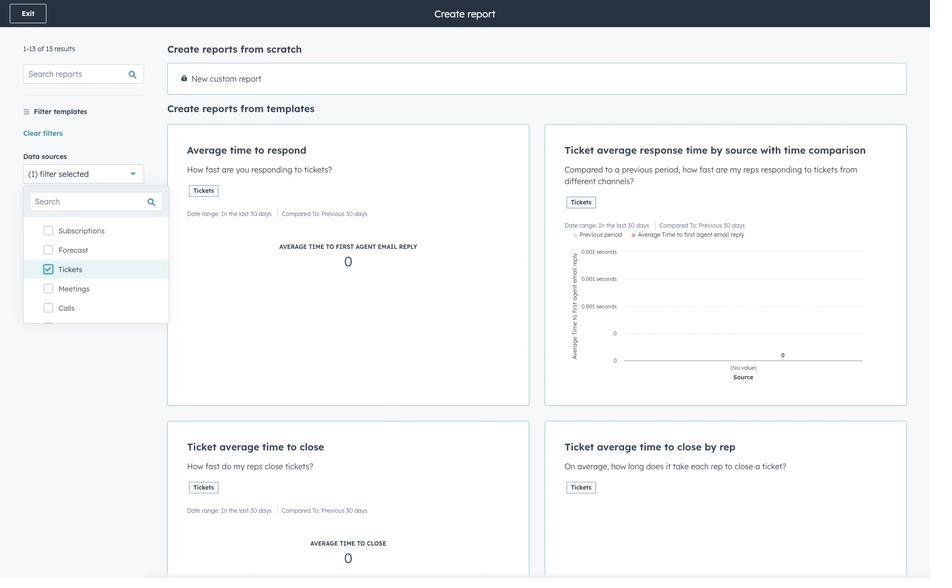 Task type: describe. For each thing, give the bounding box(es) containing it.
ticket for ticket average time to close by rep
[[565, 441, 594, 453]]

time for 0
[[340, 540, 355, 547]]

time for agent
[[309, 243, 324, 250]]

range: for 0
[[202, 507, 219, 514]]

how for agent
[[187, 165, 203, 175]]

the for 0
[[229, 507, 237, 514]]

report inside checkbox
[[239, 74, 261, 84]]

period,
[[655, 165, 680, 175]]

responding inside checkbox
[[251, 165, 292, 175]]

sources
[[42, 152, 67, 161]]

report inside page section "element"
[[468, 7, 496, 20]]

tickets for ticket average response time by source with time comparison
[[571, 199, 592, 206]]

fast inside compared to a previous period, how fast are my reps responding to tickets from different channels?
[[700, 165, 714, 175]]

responding inside compared to a previous period, how fast are my reps responding to tickets from different channels?
[[761, 165, 802, 175]]

custom
[[210, 74, 237, 84]]

0 horizontal spatial templates
[[54, 107, 87, 116]]

create report
[[434, 7, 496, 20]]

none checkbox interactive chart
[[545, 124, 907, 406]]

tickets
[[814, 165, 838, 175]]

respond
[[267, 144, 307, 156]]

you
[[236, 165, 249, 175]]

it
[[666, 462, 671, 471]]

create reports from templates
[[167, 102, 315, 115]]

date for agent
[[187, 210, 200, 218]]

1 horizontal spatial a
[[755, 462, 760, 471]]

reply
[[399, 243, 417, 250]]

with
[[760, 144, 781, 156]]

does
[[646, 462, 664, 471]]

compared to: previous 30 days for 0
[[282, 507, 367, 514]]

date for 0
[[187, 507, 200, 514]]

average time to respond
[[187, 144, 307, 156]]

subscriptions
[[58, 226, 105, 235]]

time up you on the left
[[230, 144, 252, 156]]

ticket average response time by source with time comparison
[[565, 144, 866, 156]]

create reports from scratch
[[167, 43, 302, 55]]

tickets for average time to respond
[[193, 187, 214, 194]]

in for agent
[[221, 210, 227, 218]]

how for 0
[[187, 462, 203, 471]]

do
[[222, 462, 231, 471]]

last for 0
[[239, 507, 249, 514]]

date range: in the last 30 days for agent
[[187, 210, 272, 218]]

to: for 0
[[312, 507, 320, 514]]

new custom report
[[191, 74, 261, 84]]

selected
[[59, 169, 89, 179]]

new
[[191, 74, 208, 84]]

take
[[673, 462, 689, 471]]

compared to a previous period, how fast are my reps responding to tickets from different channels?
[[565, 165, 857, 186]]

compared for ticket average response time by source with time comparison
[[659, 222, 688, 229]]

1 vertical spatial rep
[[711, 462, 723, 471]]

email
[[378, 243, 397, 250]]

interactive chart image
[[565, 231, 887, 388]]

how fast are you responding to tickets?
[[187, 165, 332, 175]]

compared to: previous 30 days inside option
[[659, 222, 745, 229]]

data
[[23, 152, 40, 161]]

forecast
[[58, 246, 88, 255]]

average for 0
[[310, 540, 338, 547]]

ticket average time to close by rep
[[565, 441, 736, 453]]

average,
[[577, 462, 609, 471]]

my inside compared to a previous period, how fast are my reps responding to tickets from different channels?
[[730, 165, 741, 175]]

how inside compared to a previous period, how fast are my reps responding to tickets from different channels?
[[683, 165, 698, 175]]

0 vertical spatial average
[[187, 144, 227, 156]]

exit
[[22, 9, 35, 18]]

previous inside interactive chart option
[[699, 222, 722, 229]]

each
[[691, 462, 709, 471]]

tickets? for agent
[[304, 165, 332, 175]]

long
[[628, 462, 644, 471]]

range: for agent
[[202, 210, 219, 218]]

to inside average time to close 0
[[357, 540, 365, 547]]

exit link
[[10, 4, 47, 23]]

create for create reports from scratch
[[167, 43, 199, 55]]

range: inside option
[[580, 222, 597, 229]]

ticket for ticket average response time by source with time comparison
[[565, 144, 594, 156]]

of
[[38, 44, 44, 53]]

on average, how long does it take each rep to close a ticket?
[[565, 462, 786, 471]]

comparison
[[809, 144, 866, 156]]

tasks
[[58, 323, 77, 332]]

clear filters button
[[23, 128, 63, 139]]

1 vertical spatial reps
[[247, 462, 263, 471]]

average for ticket average time to close
[[219, 441, 259, 453]]

source
[[726, 144, 757, 156]]

average for ticket average time to close by rep
[[597, 441, 637, 453]]

date inside option
[[565, 222, 578, 229]]

time up how fast do my reps close tickets?
[[262, 441, 284, 453]]

calls
[[58, 304, 75, 313]]

from for scratch
[[241, 43, 264, 55]]

scratch
[[267, 43, 302, 55]]

ticket average time to close
[[187, 441, 324, 453]]

results
[[55, 44, 75, 53]]

(1) filter selected button
[[23, 164, 144, 184]]

1-
[[23, 44, 29, 53]]

previous for agent
[[321, 210, 345, 218]]

meetings
[[58, 284, 90, 293]]



Task type: locate. For each thing, give the bounding box(es) containing it.
average inside average time to close 0
[[310, 540, 338, 547]]

0 inside the average time to first agent email reply 0
[[344, 253, 352, 270]]

fast down ticket average response time by source with time comparison on the top of the page
[[700, 165, 714, 175]]

filter templates
[[34, 107, 87, 116]]

0 vertical spatial the
[[229, 210, 237, 218]]

1 horizontal spatial my
[[730, 165, 741, 175]]

average up long at the bottom right of page
[[597, 441, 637, 453]]

to
[[255, 144, 264, 156], [294, 165, 302, 175], [605, 165, 613, 175], [804, 165, 812, 175], [326, 243, 334, 250], [287, 441, 297, 453], [664, 441, 674, 453], [725, 462, 732, 471], [357, 540, 365, 547]]

filter
[[34, 107, 52, 116]]

create for create report
[[434, 7, 465, 20]]

data sources
[[23, 152, 67, 161]]

average inside the average time to first agent email reply 0
[[279, 243, 307, 250]]

how
[[683, 165, 698, 175], [611, 462, 626, 471]]

2 vertical spatial create
[[167, 102, 199, 115]]

in inside option
[[599, 222, 605, 229]]

0 vertical spatial range:
[[202, 210, 219, 218]]

create for create reports from templates
[[167, 102, 199, 115]]

0 horizontal spatial how
[[611, 462, 626, 471]]

0 vertical spatial compared to: previous 30 days
[[282, 210, 367, 218]]

date range: in the last 30 days for 0
[[187, 507, 272, 514]]

1 vertical spatial tickets?
[[285, 462, 313, 471]]

compared for average time to respond
[[282, 210, 311, 218]]

None checkbox
[[167, 124, 529, 406]]

0 horizontal spatial report
[[239, 74, 261, 84]]

average
[[597, 144, 637, 156], [219, 441, 259, 453], [597, 441, 637, 453]]

0 vertical spatial to:
[[312, 210, 320, 218]]

2 are from the left
[[716, 165, 728, 175]]

clear
[[23, 129, 41, 138]]

last down channels?
[[617, 222, 626, 229]]

the down you on the left
[[229, 210, 237, 218]]

0 vertical spatial date range: in the last 30 days
[[187, 210, 272, 218]]

filters
[[43, 129, 63, 138]]

by up each
[[705, 441, 717, 453]]

select button
[[23, 207, 144, 226]]

tickets inside checkbox
[[193, 187, 214, 194]]

0 vertical spatial previous
[[321, 210, 345, 218]]

(1) filter selected
[[29, 169, 89, 179]]

2 how from the top
[[187, 462, 203, 471]]

1 vertical spatial report
[[239, 74, 261, 84]]

1 vertical spatial from
[[241, 102, 264, 115]]

0 vertical spatial a
[[615, 165, 620, 175]]

date range: in the last 30 days inside interactive chart option
[[565, 222, 649, 229]]

in inside checkbox
[[221, 210, 227, 218]]

1 vertical spatial date range: in the last 30 days
[[565, 222, 649, 229]]

0 vertical spatial reps
[[743, 165, 759, 175]]

the
[[229, 210, 237, 218], [606, 222, 615, 229], [229, 507, 237, 514]]

time inside average time to close 0
[[340, 540, 355, 547]]

tickets?
[[304, 165, 332, 175], [285, 462, 313, 471]]

from inside compared to a previous period, how fast are my reps responding to tickets from different channels?
[[840, 165, 857, 175]]

are left you on the left
[[222, 165, 234, 175]]

1 vertical spatial 0
[[344, 550, 352, 567]]

a left ticket?
[[755, 462, 760, 471]]

1 vertical spatial average
[[279, 243, 307, 250]]

compared for ticket average time to close
[[282, 507, 311, 514]]

1 vertical spatial date
[[565, 222, 578, 229]]

ticket inside option
[[565, 144, 594, 156]]

a inside compared to a previous period, how fast are my reps responding to tickets from different channels?
[[615, 165, 620, 175]]

0 inside average time to close 0
[[344, 550, 352, 567]]

average for ticket average response time by source with time comparison
[[597, 144, 637, 156]]

the inside option
[[606, 222, 615, 229]]

none checkbox containing ticket average response time by source with time comparison
[[545, 124, 907, 406]]

(1)
[[29, 169, 38, 179]]

none checkbox containing 0
[[167, 124, 529, 406]]

0 vertical spatial report
[[468, 7, 496, 20]]

1 horizontal spatial responding
[[761, 165, 802, 175]]

0 vertical spatial from
[[241, 43, 264, 55]]

0 vertical spatial how
[[187, 165, 203, 175]]

average
[[187, 144, 227, 156], [279, 243, 307, 250], [310, 540, 338, 547]]

tickets? down respond
[[304, 165, 332, 175]]

1 vertical spatial by
[[705, 441, 717, 453]]

date inside checkbox
[[187, 210, 200, 218]]

2 13 from the left
[[46, 44, 53, 53]]

from down comparison
[[840, 165, 857, 175]]

1 vertical spatial range:
[[580, 222, 597, 229]]

0 vertical spatial date
[[187, 210, 200, 218]]

how
[[187, 165, 203, 175], [187, 462, 203, 471]]

0
[[344, 253, 352, 270], [344, 550, 352, 567]]

the down channels?
[[606, 222, 615, 229]]

from down the new custom report
[[241, 102, 264, 115]]

last down you on the left
[[239, 210, 249, 218]]

1 vertical spatial last
[[617, 222, 626, 229]]

reps
[[743, 165, 759, 175], [247, 462, 263, 471]]

average up how fast do my reps close tickets?
[[219, 441, 259, 453]]

in for 0
[[221, 507, 227, 514]]

last for agent
[[239, 210, 249, 218]]

2 horizontal spatial average
[[310, 540, 338, 547]]

ticket for ticket average time to close
[[187, 441, 217, 453]]

fast left you on the left
[[206, 165, 220, 175]]

rep
[[720, 441, 736, 453], [711, 462, 723, 471]]

0 vertical spatial time
[[309, 243, 324, 250]]

tickets for ticket average time to close by rep
[[571, 484, 592, 491]]

a
[[615, 165, 620, 175], [755, 462, 760, 471]]

from
[[241, 43, 264, 55], [241, 102, 264, 115], [840, 165, 857, 175]]

1 vertical spatial my
[[234, 462, 245, 471]]

tickets? down ticket average time to close
[[285, 462, 313, 471]]

2 0 from the top
[[344, 550, 352, 567]]

reports down custom
[[202, 102, 238, 115]]

a up channels?
[[615, 165, 620, 175]]

time right with
[[784, 144, 806, 156]]

average time to first agent email reply 0
[[279, 243, 417, 270]]

0 horizontal spatial 13
[[29, 44, 36, 53]]

2 vertical spatial to:
[[312, 507, 320, 514]]

Search search field
[[23, 64, 144, 84]]

create inside page section "element"
[[434, 7, 465, 20]]

2 vertical spatial compared to: previous 30 days
[[282, 507, 367, 514]]

date range: in the last 30 days down do
[[187, 507, 272, 514]]

compared inside compared to a previous period, how fast are my reps responding to tickets from different channels?
[[565, 165, 603, 175]]

my right do
[[234, 462, 245, 471]]

None checkbox
[[545, 124, 907, 406], [167, 421, 529, 578], [545, 421, 907, 578], [167, 421, 529, 578], [545, 421, 907, 578]]

previous
[[622, 165, 653, 175]]

0 horizontal spatial average
[[187, 144, 227, 156]]

2 vertical spatial range:
[[202, 507, 219, 514]]

time inside the average time to first agent email reply 0
[[309, 243, 324, 250]]

close
[[300, 441, 324, 453], [677, 441, 702, 453], [265, 462, 283, 471], [735, 462, 753, 471], [367, 540, 386, 547]]

1 vertical spatial how
[[187, 462, 203, 471]]

templates right filter
[[54, 107, 87, 116]]

13 left of
[[29, 44, 36, 53]]

clear filters
[[23, 129, 63, 138]]

by left source on the right top of the page
[[711, 144, 723, 156]]

my down source on the right top of the page
[[730, 165, 741, 175]]

the for agent
[[229, 210, 237, 218]]

by inside option
[[711, 144, 723, 156]]

1 horizontal spatial 13
[[46, 44, 53, 53]]

responding
[[251, 165, 292, 175], [761, 165, 802, 175]]

from left the scratch in the left of the page
[[241, 43, 264, 55]]

2 vertical spatial in
[[221, 507, 227, 514]]

1 13 from the left
[[29, 44, 36, 53]]

compared to: previous 30 days
[[282, 210, 367, 218], [659, 222, 745, 229], [282, 507, 367, 514]]

13
[[29, 44, 36, 53], [46, 44, 53, 53]]

2 vertical spatial previous
[[321, 507, 345, 514]]

1 vertical spatial previous
[[699, 222, 722, 229]]

0 vertical spatial reports
[[202, 43, 238, 55]]

1 vertical spatial time
[[340, 540, 355, 547]]

Search search field
[[29, 192, 163, 211]]

New custom report checkbox
[[167, 63, 907, 95]]

how left long at the bottom right of page
[[611, 462, 626, 471]]

0 horizontal spatial are
[[222, 165, 234, 175]]

0 vertical spatial last
[[239, 210, 249, 218]]

responding down with
[[761, 165, 802, 175]]

in
[[221, 210, 227, 218], [599, 222, 605, 229], [221, 507, 227, 514]]

response
[[640, 144, 683, 156]]

0 vertical spatial how
[[683, 165, 698, 175]]

reps inside compared to a previous period, how fast are my reps responding to tickets from different channels?
[[743, 165, 759, 175]]

how fast do my reps close tickets?
[[187, 462, 313, 471]]

are down ticket average response time by source with time comparison on the top of the page
[[716, 165, 728, 175]]

date range: in the last 30 days
[[187, 210, 272, 218], [565, 222, 649, 229], [187, 507, 272, 514]]

2 vertical spatial the
[[229, 507, 237, 514]]

select
[[29, 212, 51, 221]]

fast for agent
[[206, 165, 220, 175]]

time up compared to a previous period, how fast are my reps responding to tickets from different channels? at right top
[[686, 144, 708, 156]]

last down how fast do my reps close tickets?
[[239, 507, 249, 514]]

0 vertical spatial in
[[221, 210, 227, 218]]

date range: in the last 30 days down channels?
[[565, 222, 649, 229]]

previous for 0
[[321, 507, 345, 514]]

last inside interactive chart option
[[617, 222, 626, 229]]

compared
[[565, 165, 603, 175], [282, 210, 311, 218], [659, 222, 688, 229], [282, 507, 311, 514]]

how left do
[[187, 462, 203, 471]]

different
[[565, 176, 596, 186]]

0 vertical spatial create
[[434, 7, 465, 20]]

compared to: previous 30 days inside checkbox
[[282, 210, 367, 218]]

2 vertical spatial last
[[239, 507, 249, 514]]

13 right of
[[46, 44, 53, 53]]

previous
[[321, 210, 345, 218], [699, 222, 722, 229], [321, 507, 345, 514]]

date
[[187, 210, 200, 218], [565, 222, 578, 229], [187, 507, 200, 514]]

last
[[239, 210, 249, 218], [617, 222, 626, 229], [239, 507, 249, 514]]

1 are from the left
[[222, 165, 234, 175]]

tickets inside option
[[571, 199, 592, 206]]

range: inside checkbox
[[202, 210, 219, 218]]

reports
[[202, 43, 238, 55], [202, 102, 238, 115]]

filter
[[40, 169, 56, 179]]

how inside checkbox
[[187, 165, 203, 175]]

ticket
[[565, 144, 594, 156], [187, 441, 217, 453], [565, 441, 594, 453]]

1 responding from the left
[[251, 165, 292, 175]]

average inside option
[[597, 144, 637, 156]]

time up does
[[640, 441, 661, 453]]

0 horizontal spatial my
[[234, 462, 245, 471]]

1 horizontal spatial templates
[[267, 102, 315, 115]]

tickets? inside checkbox
[[304, 165, 332, 175]]

reports for templates
[[202, 102, 238, 115]]

time
[[230, 144, 252, 156], [686, 144, 708, 156], [784, 144, 806, 156], [262, 441, 284, 453], [640, 441, 661, 453]]

range:
[[202, 210, 219, 218], [580, 222, 597, 229], [202, 507, 219, 514]]

how left you on the left
[[187, 165, 203, 175]]

first
[[336, 243, 354, 250]]

from for templates
[[241, 102, 264, 115]]

2 reports from the top
[[202, 102, 238, 115]]

reports for scratch
[[202, 43, 238, 55]]

days
[[259, 210, 272, 218], [354, 210, 367, 218], [636, 222, 649, 229], [732, 222, 745, 229], [259, 507, 272, 514], [354, 507, 367, 514]]

1 vertical spatial how
[[611, 462, 626, 471]]

2 vertical spatial from
[[840, 165, 857, 175]]

responding down respond
[[251, 165, 292, 175]]

average time to close 0
[[310, 540, 386, 567]]

report
[[468, 7, 496, 20], [239, 74, 261, 84]]

1 how from the top
[[187, 165, 203, 175]]

1 vertical spatial compared to: previous 30 days
[[659, 222, 745, 229]]

0 horizontal spatial reps
[[247, 462, 263, 471]]

average up the previous
[[597, 144, 637, 156]]

fast for 0
[[206, 462, 220, 471]]

fast left do
[[206, 462, 220, 471]]

date range: in the last 30 days down you on the left
[[187, 210, 272, 218]]

tickets? for 0
[[285, 462, 313, 471]]

reps down source on the right top of the page
[[743, 165, 759, 175]]

tickets for ticket average time to close
[[193, 484, 214, 491]]

1-13 of 13 results
[[23, 44, 75, 53]]

1 reports from the top
[[202, 43, 238, 55]]

0 horizontal spatial time
[[309, 243, 324, 250]]

are inside checkbox
[[222, 165, 234, 175]]

0 vertical spatial by
[[711, 144, 723, 156]]

0 vertical spatial my
[[730, 165, 741, 175]]

agent
[[356, 243, 376, 250]]

ticket?
[[762, 462, 786, 471]]

0 vertical spatial 0
[[344, 253, 352, 270]]

1 vertical spatial a
[[755, 462, 760, 471]]

1 0 from the top
[[344, 253, 352, 270]]

1 horizontal spatial report
[[468, 7, 496, 20]]

to:
[[312, 210, 320, 218], [690, 222, 697, 229], [312, 507, 320, 514]]

to: inside checkbox
[[312, 210, 320, 218]]

1 horizontal spatial are
[[716, 165, 728, 175]]

the down do
[[229, 507, 237, 514]]

compared inside checkbox
[[282, 210, 311, 218]]

page section element
[[0, 0, 930, 27]]

2 vertical spatial date
[[187, 507, 200, 514]]

visualization
[[23, 195, 66, 204]]

1 vertical spatial in
[[599, 222, 605, 229]]

0 horizontal spatial responding
[[251, 165, 292, 175]]

2 responding from the left
[[761, 165, 802, 175]]

close inside average time to close 0
[[367, 540, 386, 547]]

time
[[309, 243, 324, 250], [340, 540, 355, 547]]

tickets
[[193, 187, 214, 194], [571, 199, 592, 206], [58, 265, 82, 274], [193, 484, 214, 491], [571, 484, 592, 491]]

1 horizontal spatial reps
[[743, 165, 759, 175]]

1 horizontal spatial how
[[683, 165, 698, 175]]

are inside compared to a previous period, how fast are my reps responding to tickets from different channels?
[[716, 165, 728, 175]]

to: for agent
[[312, 210, 320, 218]]

1 vertical spatial the
[[606, 222, 615, 229]]

on
[[565, 462, 575, 471]]

templates up respond
[[267, 102, 315, 115]]

reps down ticket average time to close
[[247, 462, 263, 471]]

0 horizontal spatial a
[[615, 165, 620, 175]]

to inside the average time to first agent email reply 0
[[326, 243, 334, 250]]

1 vertical spatial reports
[[202, 102, 238, 115]]

create
[[434, 7, 465, 20], [167, 43, 199, 55], [167, 102, 199, 115]]

1 vertical spatial to:
[[690, 222, 697, 229]]

are
[[222, 165, 234, 175], [716, 165, 728, 175]]

channels?
[[598, 176, 634, 186]]

0 vertical spatial tickets?
[[304, 165, 332, 175]]

1 horizontal spatial time
[[340, 540, 355, 547]]

0 vertical spatial rep
[[720, 441, 736, 453]]

1 vertical spatial create
[[167, 43, 199, 55]]

compared to: previous 30 days for agent
[[282, 210, 367, 218]]

how right period,
[[683, 165, 698, 175]]

reports up custom
[[202, 43, 238, 55]]

1 horizontal spatial average
[[279, 243, 307, 250]]

average for agent
[[279, 243, 307, 250]]

30
[[250, 210, 257, 218], [346, 210, 353, 218], [628, 222, 635, 229], [724, 222, 730, 229], [250, 507, 257, 514], [346, 507, 353, 514]]

2 vertical spatial average
[[310, 540, 338, 547]]

to: inside option
[[690, 222, 697, 229]]

2 vertical spatial date range: in the last 30 days
[[187, 507, 272, 514]]



Task type: vqa. For each thing, say whether or not it's contained in the screenshot.
Sidebar | Optimize
no



